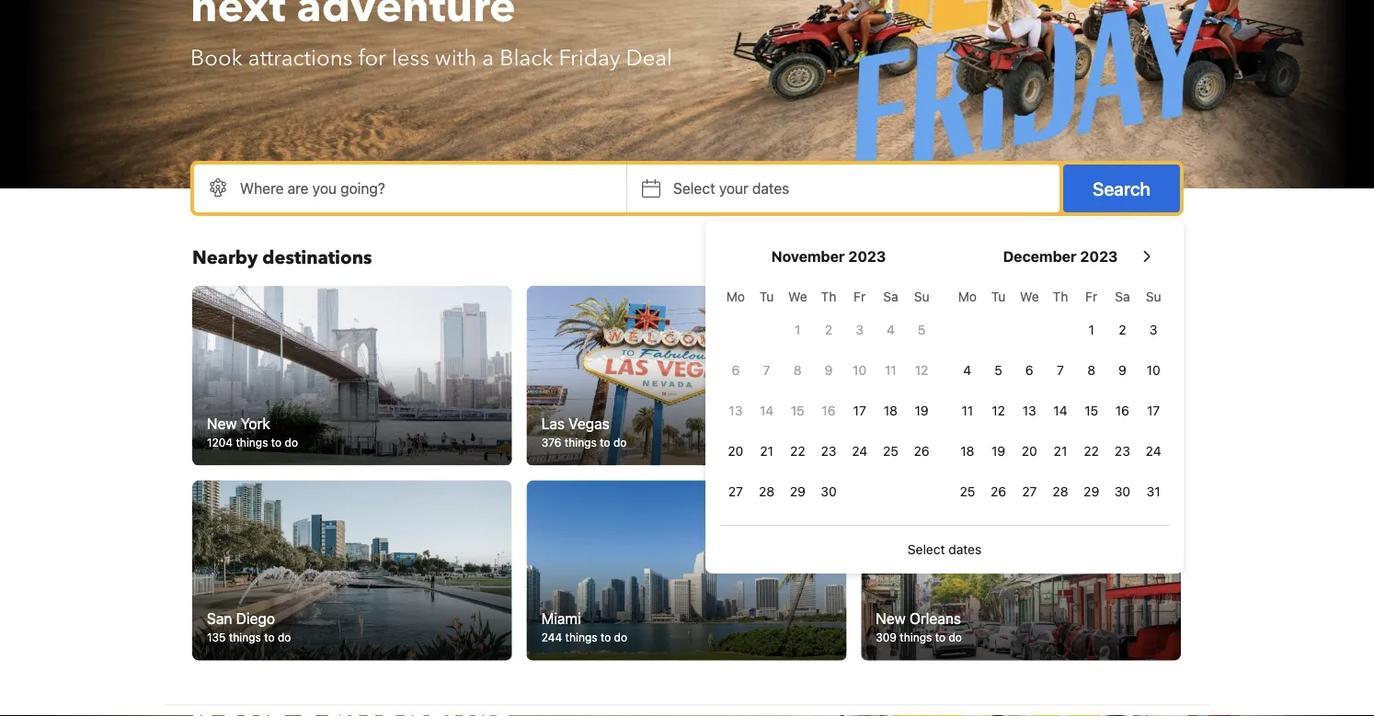 Task type: locate. For each thing, give the bounding box(es) containing it.
do
[[285, 437, 298, 450], [614, 437, 627, 450], [945, 437, 959, 450], [278, 631, 291, 644], [614, 631, 627, 644], [949, 631, 962, 644]]

dates
[[753, 180, 790, 197], [949, 542, 982, 557]]

5 right 4 option
[[918, 322, 926, 338]]

things inside san diego 135 things to do
[[229, 631, 261, 644]]

22 left 23 december 2023 checkbox at bottom right
[[1084, 444, 1099, 459]]

to down vegas
[[600, 437, 610, 450]]

1 sa from the left
[[883, 289, 898, 305]]

0 vertical spatial 19
[[915, 403, 929, 419]]

30
[[821, 484, 837, 500], [1115, 484, 1131, 500]]

6 left 7 option
[[732, 363, 740, 378]]

22 inside checkbox
[[790, 444, 805, 459]]

10 right 9 "option" on the right of page
[[853, 363, 867, 378]]

27
[[728, 484, 743, 500], [1022, 484, 1037, 500]]

7 for 7 december 2023 option
[[1057, 363, 1064, 378]]

23 December 2023 checkbox
[[1107, 433, 1138, 470]]

14 inside option
[[760, 403, 774, 419]]

orleans
[[910, 610, 961, 627]]

11 for 11 december 2023 "checkbox"
[[962, 403, 973, 419]]

12 for 12 option
[[915, 363, 929, 378]]

10 inside checkbox
[[1147, 363, 1161, 378]]

2 29 from the left
[[1084, 484, 1100, 500]]

31
[[1147, 484, 1161, 500]]

black
[[500, 43, 553, 73]]

1 7 from the left
[[763, 363, 770, 378]]

1 we from the left
[[788, 289, 807, 305]]

0 horizontal spatial 25
[[883, 444, 899, 459]]

29
[[790, 484, 806, 500], [1084, 484, 1100, 500]]

do inside las vegas 376 things to do
[[614, 437, 627, 450]]

26 down west
[[914, 444, 930, 459]]

26 for the 26 november 2023 checkbox
[[914, 444, 930, 459]]

31 December 2023 checkbox
[[1138, 474, 1169, 511]]

18
[[884, 403, 898, 419], [961, 444, 975, 459]]

sa for december 2023
[[1115, 289, 1130, 305]]

27 right the 26 december 2023 option on the right bottom of the page
[[1022, 484, 1037, 500]]

things inside key west 118 things to do
[[896, 437, 929, 450]]

17
[[853, 403, 866, 419], [1147, 403, 1160, 419]]

th down december 2023
[[1053, 289, 1068, 305]]

0 horizontal spatial 27
[[728, 484, 743, 500]]

0 vertical spatial 11
[[885, 363, 897, 378]]

0 vertical spatial select
[[673, 180, 715, 197]]

2 13 from the left
[[1023, 403, 1037, 419]]

1 left 2 december 2023 checkbox
[[1089, 322, 1095, 338]]

1 horizontal spatial 5
[[995, 363, 1003, 378]]

1 20 from the left
[[728, 444, 744, 459]]

1 th from the left
[[821, 289, 837, 305]]

13 inside 13 november 2023 'checkbox'
[[729, 403, 743, 419]]

1 horizontal spatial 13
[[1023, 403, 1037, 419]]

do inside san diego 135 things to do
[[278, 631, 291, 644]]

11 right the 10 november 2023 option
[[885, 363, 897, 378]]

30 inside checkbox
[[1115, 484, 1131, 500]]

2 December 2023 checkbox
[[1107, 312, 1138, 349]]

2 inside option
[[825, 322, 833, 338]]

new up 1204
[[207, 415, 237, 432]]

sa up 2 december 2023 checkbox
[[1115, 289, 1130, 305]]

destinations
[[263, 246, 372, 271]]

16 for 16 checkbox
[[822, 403, 836, 419]]

1 2023 from the left
[[849, 248, 886, 265]]

23
[[821, 444, 837, 459], [1115, 444, 1131, 459]]

28 December 2023 checkbox
[[1045, 474, 1076, 511]]

1 horizontal spatial we
[[1020, 289, 1039, 305]]

0 horizontal spatial 2
[[825, 322, 833, 338]]

23 for 23 option on the right bottom of page
[[821, 444, 837, 459]]

0 horizontal spatial 26
[[914, 444, 930, 459]]

1 vertical spatial 5
[[995, 363, 1003, 378]]

27 inside option
[[1022, 484, 1037, 500]]

0 horizontal spatial 17
[[853, 403, 866, 419]]

16 November 2023 checkbox
[[813, 393, 844, 430]]

2 20 from the left
[[1022, 444, 1037, 459]]

1 23 from the left
[[821, 444, 837, 459]]

2 10 from the left
[[1147, 363, 1161, 378]]

1 horizontal spatial 11
[[962, 403, 973, 419]]

4 December 2023 checkbox
[[952, 352, 983, 389]]

0 horizontal spatial 3
[[856, 322, 864, 338]]

1 su from the left
[[914, 289, 930, 305]]

1 horizontal spatial 4
[[964, 363, 972, 378]]

22 inside option
[[1084, 444, 1099, 459]]

1 21 from the left
[[760, 444, 774, 459]]

dates down 25 option
[[949, 542, 982, 557]]

nearby
[[192, 246, 258, 271]]

0 horizontal spatial 8
[[794, 363, 802, 378]]

15 left 16 december 2023 checkbox
[[1085, 403, 1099, 419]]

30 December 2023 checkbox
[[1107, 474, 1138, 511]]

we down december
[[1020, 289, 1039, 305]]

1 December 2023 checkbox
[[1076, 312, 1107, 349]]

1 16 from the left
[[822, 403, 836, 419]]

1 horizontal spatial 30
[[1115, 484, 1131, 500]]

york
[[241, 415, 270, 432]]

16 right "15 november 2023" checkbox
[[822, 403, 836, 419]]

30 right '29' 'option'
[[821, 484, 837, 500]]

2 right 1 checkbox
[[1119, 322, 1127, 338]]

to down diego
[[264, 631, 275, 644]]

12 November 2023 checkbox
[[906, 352, 937, 389]]

2 left 3 option
[[825, 322, 833, 338]]

25 for 25 option
[[960, 484, 975, 500]]

2 27 from the left
[[1022, 484, 1037, 500]]

1 horizontal spatial su
[[1146, 289, 1161, 305]]

0 vertical spatial 18
[[884, 403, 898, 419]]

3 for december 2023
[[1150, 322, 1158, 338]]

dates right your
[[753, 180, 790, 197]]

14 inside checkbox
[[1054, 403, 1068, 419]]

to inside new orleans 309 things to do
[[935, 631, 946, 644]]

miami
[[542, 610, 581, 627]]

18 December 2023 checkbox
[[952, 433, 983, 470]]

0 vertical spatial dates
[[753, 180, 790, 197]]

26 right 25 option
[[991, 484, 1007, 500]]

7 December 2023 checkbox
[[1045, 352, 1076, 389]]

8 for 8 checkbox
[[794, 363, 802, 378]]

2 su from the left
[[1146, 289, 1161, 305]]

key west image
[[861, 286, 1181, 466]]

1 horizontal spatial 25
[[960, 484, 975, 500]]

grid for november
[[720, 279, 937, 511]]

things for san diego
[[229, 631, 261, 644]]

new inside new york 1204 things to do
[[207, 415, 237, 432]]

13 right 12 option
[[1023, 403, 1037, 419]]

21
[[760, 444, 774, 459], [1054, 444, 1067, 459]]

su up "3 december 2023" checkbox
[[1146, 289, 1161, 305]]

select up orleans
[[908, 542, 945, 557]]

1 horizontal spatial 22
[[1084, 444, 1099, 459]]

1 horizontal spatial 7
[[1057, 363, 1064, 378]]

sa up 4 option
[[883, 289, 898, 305]]

376
[[542, 437, 562, 450]]

28 right 27 checkbox
[[759, 484, 775, 500]]

to down west
[[932, 437, 942, 450]]

things down vegas
[[565, 437, 597, 450]]

2 9 from the left
[[1119, 363, 1127, 378]]

select for select your dates
[[673, 180, 715, 197]]

10
[[853, 363, 867, 378], [1147, 363, 1161, 378]]

15 inside "15 november 2023" checkbox
[[791, 403, 805, 419]]

0 horizontal spatial we
[[788, 289, 807, 305]]

17 right 16 december 2023 checkbox
[[1147, 403, 1160, 419]]

1 2 from the left
[[825, 322, 833, 338]]

26 inside option
[[991, 484, 1007, 500]]

2 3 from the left
[[1150, 322, 1158, 338]]

29 right 28 checkbox
[[790, 484, 806, 500]]

1 8 from the left
[[794, 363, 802, 378]]

nearby destinations
[[192, 246, 372, 271]]

2023
[[849, 248, 886, 265], [1080, 248, 1118, 265]]

19
[[915, 403, 929, 419], [992, 444, 1006, 459]]

15
[[791, 403, 805, 419], [1085, 403, 1099, 419]]

24 right 23 december 2023 checkbox at bottom right
[[1146, 444, 1162, 459]]

0 horizontal spatial 15
[[791, 403, 805, 419]]

fr
[[854, 289, 866, 305], [1086, 289, 1098, 305]]

1 horizontal spatial 15
[[1085, 403, 1099, 419]]

las
[[542, 415, 565, 432]]

book attractions for less with a black friday deal
[[190, 43, 673, 73]]

to down orleans
[[935, 631, 946, 644]]

3 right 2 november 2023 option
[[856, 322, 864, 338]]

1 horizontal spatial dates
[[949, 542, 982, 557]]

2 mo from the left
[[958, 289, 977, 305]]

23 right "22" checkbox
[[821, 444, 837, 459]]

0 horizontal spatial 6
[[732, 363, 740, 378]]

1 for december
[[1089, 322, 1095, 338]]

1 vertical spatial 4
[[964, 363, 972, 378]]

0 horizontal spatial fr
[[854, 289, 866, 305]]

28 November 2023 checkbox
[[751, 474, 782, 511]]

27 inside checkbox
[[728, 484, 743, 500]]

244
[[542, 631, 562, 644]]

7 left 8 december 2023 checkbox
[[1057, 363, 1064, 378]]

0 horizontal spatial 12
[[915, 363, 929, 378]]

309
[[876, 631, 897, 644]]

0 horizontal spatial su
[[914, 289, 930, 305]]

6 November 2023 checkbox
[[720, 352, 751, 389]]

to right 244
[[601, 631, 611, 644]]

10 right 9 december 2023 option in the right of the page
[[1147, 363, 1161, 378]]

20 right 19 december 2023 checkbox
[[1022, 444, 1037, 459]]

1 9 from the left
[[825, 363, 833, 378]]

things down the york at the bottom left of page
[[236, 437, 268, 450]]

118
[[876, 437, 893, 450]]

2 sa from the left
[[1115, 289, 1130, 305]]

search
[[1093, 178, 1151, 199]]

25 down 'key'
[[883, 444, 899, 459]]

17 November 2023 checkbox
[[844, 393, 875, 430]]

1 horizontal spatial 27
[[1022, 484, 1037, 500]]

grid for december
[[952, 279, 1169, 511]]

1 24 from the left
[[852, 444, 868, 459]]

1 horizontal spatial 6
[[1026, 363, 1034, 378]]

9 inside 9 december 2023 option
[[1119, 363, 1127, 378]]

1 horizontal spatial 16
[[1116, 403, 1130, 419]]

do inside new orleans 309 things to do
[[949, 631, 962, 644]]

1 horizontal spatial grid
[[952, 279, 1169, 511]]

things down west
[[896, 437, 929, 450]]

15 inside 15 checkbox
[[1085, 403, 1099, 419]]

0 horizontal spatial 10
[[853, 363, 867, 378]]

24 inside option
[[1146, 444, 1162, 459]]

1 grid from the left
[[720, 279, 937, 511]]

0 vertical spatial 4
[[887, 322, 895, 338]]

26 inside checkbox
[[914, 444, 930, 459]]

19 right 18 december 2023 checkbox
[[992, 444, 1006, 459]]

0 vertical spatial 12
[[915, 363, 929, 378]]

2023 right december
[[1080, 248, 1118, 265]]

0 horizontal spatial 16
[[822, 403, 836, 419]]

5 inside "checkbox"
[[918, 322, 926, 338]]

0 horizontal spatial 28
[[759, 484, 775, 500]]

1 mo from the left
[[727, 289, 745, 305]]

0 horizontal spatial 20
[[728, 444, 744, 459]]

1 horizontal spatial 24
[[1146, 444, 1162, 459]]

0 horizontal spatial 5
[[918, 322, 926, 338]]

11 November 2023 checkbox
[[875, 352, 906, 389]]

23 right 22 december 2023 option
[[1115, 444, 1131, 459]]

1 3 from the left
[[856, 322, 864, 338]]

17 left 18 november 2023 option
[[853, 403, 866, 419]]

26 November 2023 checkbox
[[906, 433, 937, 470]]

key west 118 things to do
[[876, 415, 959, 450]]

3
[[856, 322, 864, 338], [1150, 322, 1158, 338]]

9 inside 9 "option"
[[825, 363, 833, 378]]

12 right 11 option
[[915, 363, 929, 378]]

22 December 2023 checkbox
[[1076, 433, 1107, 470]]

1 vertical spatial 19
[[992, 444, 1006, 459]]

1 horizontal spatial new
[[876, 610, 906, 627]]

0 horizontal spatial 7
[[763, 363, 770, 378]]

things down miami
[[565, 631, 598, 644]]

diego
[[236, 610, 275, 627]]

we
[[788, 289, 807, 305], [1020, 289, 1039, 305]]

do right 135
[[278, 631, 291, 644]]

24 for 24 november 2023 option
[[852, 444, 868, 459]]

mo up 4 december 2023 option
[[958, 289, 977, 305]]

0 horizontal spatial new
[[207, 415, 237, 432]]

6 right the 5 checkbox
[[1026, 363, 1034, 378]]

do right 376
[[614, 437, 627, 450]]

19 November 2023 checkbox
[[906, 393, 937, 430]]

san diego image
[[192, 481, 512, 661]]

29 inside option
[[1084, 484, 1100, 500]]

13 inside 13 december 2023 option
[[1023, 403, 1037, 419]]

11
[[885, 363, 897, 378], [962, 403, 973, 419]]

16
[[822, 403, 836, 419], [1116, 403, 1130, 419]]

2 15 from the left
[[1085, 403, 1099, 419]]

24 December 2023 checkbox
[[1138, 433, 1169, 470]]

1 horizontal spatial sa
[[1115, 289, 1130, 305]]

tu down november
[[760, 289, 774, 305]]

18 right 17 option
[[884, 403, 898, 419]]

24 left 118
[[852, 444, 868, 459]]

1 30 from the left
[[821, 484, 837, 500]]

th for december
[[1053, 289, 1068, 305]]

to right 1204
[[271, 437, 282, 450]]

0 horizontal spatial 4
[[887, 322, 895, 338]]

2 17 from the left
[[1147, 403, 1160, 419]]

25 left the 26 december 2023 option on the right bottom of the page
[[960, 484, 975, 500]]

0 horizontal spatial tu
[[760, 289, 774, 305]]

1 horizontal spatial 23
[[1115, 444, 1131, 459]]

22 left 23 option on the right bottom of page
[[790, 444, 805, 459]]

mo for december
[[958, 289, 977, 305]]

13 for 13 december 2023 option
[[1023, 403, 1037, 419]]

1 horizontal spatial mo
[[958, 289, 977, 305]]

18 left 19 december 2023 checkbox
[[961, 444, 975, 459]]

1 inside checkbox
[[1089, 322, 1095, 338]]

1 horizontal spatial 28
[[1053, 484, 1069, 500]]

1 inside "checkbox"
[[795, 322, 801, 338]]

0 horizontal spatial sa
[[883, 289, 898, 305]]

to inside key west 118 things to do
[[932, 437, 942, 450]]

west
[[904, 415, 938, 432]]

4 left the 5 checkbox
[[964, 363, 972, 378]]

25 for 25 november 2023 option at bottom
[[883, 444, 899, 459]]

0 horizontal spatial dates
[[753, 180, 790, 197]]

25 inside option
[[883, 444, 899, 459]]

0 horizontal spatial 1
[[795, 322, 801, 338]]

30 right 29 december 2023 option
[[1115, 484, 1131, 500]]

18 inside option
[[884, 403, 898, 419]]

1 horizontal spatial 2023
[[1080, 248, 1118, 265]]

tu
[[760, 289, 774, 305], [991, 289, 1006, 305]]

tu for december
[[991, 289, 1006, 305]]

2023 right november
[[849, 248, 886, 265]]

0 horizontal spatial 14
[[760, 403, 774, 419]]

13
[[729, 403, 743, 419], [1023, 403, 1037, 419]]

30 for 30 december 2023 checkbox
[[1115, 484, 1131, 500]]

0 horizontal spatial 30
[[821, 484, 837, 500]]

sa
[[883, 289, 898, 305], [1115, 289, 1130, 305]]

12
[[915, 363, 929, 378], [992, 403, 1005, 419]]

0 horizontal spatial 24
[[852, 444, 868, 459]]

do right 1204
[[285, 437, 298, 450]]

2 tu from the left
[[991, 289, 1006, 305]]

2 6 from the left
[[1026, 363, 1034, 378]]

1 vertical spatial 25
[[960, 484, 975, 500]]

12 left 13 december 2023 option
[[992, 403, 1005, 419]]

30 inside option
[[821, 484, 837, 500]]

8 December 2023 checkbox
[[1076, 352, 1107, 389]]

0 horizontal spatial grid
[[720, 279, 937, 511]]

1 horizontal spatial 26
[[991, 484, 1007, 500]]

things inside new york 1204 things to do
[[236, 437, 268, 450]]

1 28 from the left
[[759, 484, 775, 500]]

1 horizontal spatial select
[[908, 542, 945, 557]]

5 left 6 option
[[995, 363, 1003, 378]]

15 for 15 checkbox
[[1085, 403, 1099, 419]]

select
[[673, 180, 715, 197], [908, 542, 945, 557]]

1 horizontal spatial 21
[[1054, 444, 1067, 459]]

2 grid from the left
[[952, 279, 1169, 511]]

12 inside option
[[915, 363, 929, 378]]

new up 309
[[876, 610, 906, 627]]

3 inside option
[[856, 322, 864, 338]]

24
[[852, 444, 868, 459], [1146, 444, 1162, 459]]

16 right 15 checkbox
[[1116, 403, 1130, 419]]

2 fr from the left
[[1086, 289, 1098, 305]]

30 for 30 option
[[821, 484, 837, 500]]

0 horizontal spatial mo
[[727, 289, 745, 305]]

20 left 21 checkbox
[[728, 444, 744, 459]]

28 for 28 checkbox
[[759, 484, 775, 500]]

9 for 9 december 2023 option in the right of the page
[[1119, 363, 1127, 378]]

2 inside checkbox
[[1119, 322, 1127, 338]]

your
[[719, 180, 749, 197]]

1 horizontal spatial 19
[[992, 444, 1006, 459]]

things inside new orleans 309 things to do
[[900, 631, 932, 644]]

0 vertical spatial 25
[[883, 444, 899, 459]]

do inside new york 1204 things to do
[[285, 437, 298, 450]]

1 10 from the left
[[853, 363, 867, 378]]

8
[[794, 363, 802, 378], [1088, 363, 1096, 378]]

18 inside checkbox
[[961, 444, 975, 459]]

19 inside option
[[915, 403, 929, 419]]

28 right '27 december 2023' option
[[1053, 484, 1069, 500]]

0 horizontal spatial 9
[[825, 363, 833, 378]]

0 vertical spatial 26
[[914, 444, 930, 459]]

7 for 7 option
[[763, 363, 770, 378]]

2 8 from the left
[[1088, 363, 1096, 378]]

book
[[190, 43, 243, 73]]

22
[[790, 444, 805, 459], [1084, 444, 1099, 459]]

to inside new york 1204 things to do
[[271, 437, 282, 450]]

things for las vegas
[[565, 437, 597, 450]]

2 1 from the left
[[1089, 322, 1095, 338]]

5 December 2023 checkbox
[[983, 352, 1014, 389]]

to inside san diego 135 things to do
[[264, 631, 275, 644]]

do down orleans
[[949, 631, 962, 644]]

3 November 2023 checkbox
[[844, 312, 875, 349]]

0 horizontal spatial 23
[[821, 444, 837, 459]]

0 horizontal spatial 19
[[915, 403, 929, 419]]

2 23 from the left
[[1115, 444, 1131, 459]]

to for san diego
[[264, 631, 275, 644]]

11 left 12 option
[[962, 403, 973, 419]]

2 16 from the left
[[1116, 403, 1130, 419]]

1 horizontal spatial 1
[[1089, 322, 1095, 338]]

2 we from the left
[[1020, 289, 1039, 305]]

2 22 from the left
[[1084, 444, 1099, 459]]

friday
[[559, 43, 620, 73]]

0 vertical spatial new
[[207, 415, 237, 432]]

1 horizontal spatial 10
[[1147, 363, 1161, 378]]

1 horizontal spatial 3
[[1150, 322, 1158, 338]]

select your dates
[[673, 180, 790, 197]]

we up "1" "checkbox"
[[788, 289, 807, 305]]

3 right 2 december 2023 checkbox
[[1150, 322, 1158, 338]]

1 horizontal spatial 8
[[1088, 363, 1096, 378]]

1 vertical spatial 26
[[991, 484, 1007, 500]]

25 December 2023 checkbox
[[952, 474, 983, 511]]

28 for "28 december 2023" checkbox
[[1053, 484, 1069, 500]]

2 28 from the left
[[1053, 484, 1069, 500]]

23 inside 23 option
[[821, 444, 837, 459]]

29 inside 'option'
[[790, 484, 806, 500]]

4
[[887, 322, 895, 338], [964, 363, 972, 378]]

1 November 2023 checkbox
[[782, 312, 813, 349]]

things inside las vegas 376 things to do
[[565, 437, 597, 450]]

20
[[728, 444, 744, 459], [1022, 444, 1037, 459]]

1
[[795, 322, 801, 338], [1089, 322, 1095, 338]]

to
[[271, 437, 282, 450], [600, 437, 610, 450], [932, 437, 942, 450], [264, 631, 275, 644], [601, 631, 611, 644], [935, 631, 946, 644]]

6
[[732, 363, 740, 378], [1026, 363, 1034, 378]]

do right the 26 november 2023 checkbox
[[945, 437, 959, 450]]

14 right 13 november 2023 'checkbox'
[[760, 403, 774, 419]]

19 for '19' option
[[915, 403, 929, 419]]

1 horizontal spatial 29
[[1084, 484, 1100, 500]]

5
[[918, 322, 926, 338], [995, 363, 1003, 378]]

27 left 28 checkbox
[[728, 484, 743, 500]]

1 15 from the left
[[791, 403, 805, 419]]

6 December 2023 checkbox
[[1014, 352, 1045, 389]]

0 horizontal spatial 2023
[[849, 248, 886, 265]]

9 right 8 december 2023 checkbox
[[1119, 363, 1127, 378]]

19 inside checkbox
[[992, 444, 1006, 459]]

0 vertical spatial 5
[[918, 322, 926, 338]]

2
[[825, 322, 833, 338], [1119, 322, 1127, 338]]

0 horizontal spatial 13
[[729, 403, 743, 419]]

1 vertical spatial 18
[[961, 444, 975, 459]]

things down orleans
[[900, 631, 932, 644]]

do inside key west 118 things to do
[[945, 437, 959, 450]]

23 for 23 december 2023 checkbox at bottom right
[[1115, 444, 1131, 459]]

9 November 2023 checkbox
[[813, 352, 844, 389]]

1 tu from the left
[[760, 289, 774, 305]]

a
[[482, 43, 494, 73]]

new for new orleans
[[876, 610, 906, 627]]

1 6 from the left
[[732, 363, 740, 378]]

11 inside 11 option
[[885, 363, 897, 378]]

december
[[1003, 248, 1077, 265]]

2 2 from the left
[[1119, 322, 1127, 338]]

29 right "28 december 2023" checkbox
[[1084, 484, 1100, 500]]

las vegas 376 things to do
[[542, 415, 627, 450]]

0 horizontal spatial 21
[[760, 444, 774, 459]]

new orleans 309 things to do
[[876, 610, 962, 644]]

1 left 2 november 2023 option
[[795, 322, 801, 338]]

key
[[876, 415, 901, 432]]

24 inside option
[[852, 444, 868, 459]]

12 December 2023 checkbox
[[983, 393, 1014, 430]]

26
[[914, 444, 930, 459], [991, 484, 1007, 500]]

1 horizontal spatial 2
[[1119, 322, 1127, 338]]

11 inside 11 december 2023 "checkbox"
[[962, 403, 973, 419]]

0 horizontal spatial th
[[821, 289, 837, 305]]

we for december
[[1020, 289, 1039, 305]]

2 7 from the left
[[1057, 363, 1064, 378]]

2 24 from the left
[[1146, 444, 1162, 459]]

13 December 2023 checkbox
[[1014, 393, 1045, 430]]

1 horizontal spatial 14
[[1054, 403, 1068, 419]]

19 December 2023 checkbox
[[983, 433, 1014, 470]]

th
[[821, 289, 837, 305], [1053, 289, 1068, 305]]

2 2023 from the left
[[1080, 248, 1118, 265]]

miami image
[[527, 481, 847, 661]]

3 inside checkbox
[[1150, 322, 1158, 338]]

2 30 from the left
[[1115, 484, 1131, 500]]

1 22 from the left
[[790, 444, 805, 459]]

7
[[763, 363, 770, 378], [1057, 363, 1064, 378]]

search button
[[1064, 165, 1180, 213]]

1 14 from the left
[[760, 403, 774, 419]]

13 left 14 november 2023 option
[[729, 403, 743, 419]]

5 November 2023 checkbox
[[906, 312, 937, 349]]

to for las vegas
[[600, 437, 610, 450]]

30 November 2023 checkbox
[[813, 474, 844, 511]]

1 vertical spatial new
[[876, 610, 906, 627]]

do for key west
[[945, 437, 959, 450]]

10 inside option
[[853, 363, 867, 378]]

things
[[236, 437, 268, 450], [565, 437, 597, 450], [896, 437, 929, 450], [229, 631, 261, 644], [565, 631, 598, 644], [900, 631, 932, 644]]

21 left "22" checkbox
[[760, 444, 774, 459]]

to inside las vegas 376 things to do
[[600, 437, 610, 450]]

attractions
[[248, 43, 353, 73]]

1 horizontal spatial 18
[[961, 444, 975, 459]]

19 right 18 november 2023 option
[[915, 403, 929, 419]]

mo up 6 november 2023 option
[[727, 289, 745, 305]]

25 November 2023 checkbox
[[875, 433, 906, 470]]

new
[[207, 415, 237, 432], [876, 610, 906, 627]]

1 horizontal spatial 9
[[1119, 363, 1127, 378]]

2 21 from the left
[[1054, 444, 1067, 459]]

14
[[760, 403, 774, 419], [1054, 403, 1068, 419]]

5 inside checkbox
[[995, 363, 1003, 378]]

7 right 6 november 2023 option
[[763, 363, 770, 378]]

1 17 from the left
[[853, 403, 866, 419]]

8 right 7 december 2023 option
[[1088, 363, 1096, 378]]

14 right 13 december 2023 option
[[1054, 403, 1068, 419]]

grid
[[720, 279, 937, 511], [952, 279, 1169, 511]]

15 December 2023 checkbox
[[1076, 393, 1107, 430]]

0 horizontal spatial 18
[[884, 403, 898, 419]]

su
[[914, 289, 930, 305], [1146, 289, 1161, 305]]

0 horizontal spatial 29
[[790, 484, 806, 500]]

things down diego
[[229, 631, 261, 644]]

1 29 from the left
[[790, 484, 806, 500]]

9 right 8 checkbox
[[825, 363, 833, 378]]

1 vertical spatial 11
[[962, 403, 973, 419]]

do for san diego
[[278, 631, 291, 644]]

21 for 21 checkbox
[[760, 444, 774, 459]]

2 th from the left
[[1053, 289, 1068, 305]]

fr for december
[[1086, 289, 1098, 305]]

9
[[825, 363, 833, 378], [1119, 363, 1127, 378]]

1 horizontal spatial th
[[1053, 289, 1068, 305]]

do for new orleans
[[949, 631, 962, 644]]

1 horizontal spatial 17
[[1147, 403, 1160, 419]]

fr up 3 option
[[854, 289, 866, 305]]

23 inside 23 december 2023 checkbox
[[1115, 444, 1131, 459]]

18 for 18 december 2023 checkbox
[[961, 444, 975, 459]]

mo
[[727, 289, 745, 305], [958, 289, 977, 305]]

25 inside option
[[960, 484, 975, 500]]

26 for the 26 december 2023 option on the right bottom of the page
[[991, 484, 1007, 500]]

1 1 from the left
[[795, 322, 801, 338]]

4 right 3 option
[[887, 322, 895, 338]]

6 for 6 november 2023 option
[[732, 363, 740, 378]]

november 2023
[[772, 248, 886, 265]]

tu down december
[[991, 289, 1006, 305]]

fr up 1 checkbox
[[1086, 289, 1098, 305]]

2 14 from the left
[[1054, 403, 1068, 419]]

november
[[772, 248, 845, 265]]

4 November 2023 checkbox
[[875, 312, 906, 349]]

26 December 2023 checkbox
[[983, 474, 1014, 511]]

25
[[883, 444, 899, 459], [960, 484, 975, 500]]

8 right 7 option
[[794, 363, 802, 378]]

13 November 2023 checkbox
[[720, 393, 751, 430]]

th up 2 november 2023 option
[[821, 289, 837, 305]]

20 December 2023 checkbox
[[1014, 433, 1045, 470]]

28
[[759, 484, 775, 500], [1053, 484, 1069, 500]]

11 December 2023 checkbox
[[952, 393, 983, 430]]

new york image
[[192, 286, 512, 466]]

0 horizontal spatial select
[[673, 180, 715, 197]]

new inside new orleans 309 things to do
[[876, 610, 906, 627]]

1 13 from the left
[[729, 403, 743, 419]]

1 27 from the left
[[728, 484, 743, 500]]

select left your
[[673, 180, 715, 197]]

1 fr from the left
[[854, 289, 866, 305]]

do right 244
[[614, 631, 627, 644]]

21 right 20 december 2023 checkbox
[[1054, 444, 1067, 459]]

su up 5 "checkbox"
[[914, 289, 930, 305]]

1 horizontal spatial 12
[[992, 403, 1005, 419]]

21 November 2023 checkbox
[[751, 433, 782, 470]]

15 right 14 november 2023 option
[[791, 403, 805, 419]]

1 vertical spatial 12
[[992, 403, 1005, 419]]

1 vertical spatial dates
[[949, 542, 982, 557]]

12 inside option
[[992, 403, 1005, 419]]

18 for 18 november 2023 option
[[884, 403, 898, 419]]



Task type: describe. For each thing, give the bounding box(es) containing it.
15 November 2023 checkbox
[[782, 393, 813, 430]]

to for new orleans
[[935, 631, 946, 644]]

things for new orleans
[[900, 631, 932, 644]]

2023 for november 2023
[[849, 248, 886, 265]]

8 November 2023 checkbox
[[782, 352, 813, 389]]

3 for november 2023
[[856, 322, 864, 338]]

22 for 22 december 2023 option
[[1084, 444, 1099, 459]]

7 November 2023 checkbox
[[751, 352, 782, 389]]

for
[[358, 43, 386, 73]]

12 for 12 option
[[992, 403, 1005, 419]]

24 for 24 option
[[1146, 444, 1162, 459]]

4 for 4 december 2023 option
[[964, 363, 972, 378]]

27 November 2023 checkbox
[[720, 474, 751, 511]]

select dates
[[908, 542, 982, 557]]

17 December 2023 checkbox
[[1138, 393, 1169, 430]]

16 December 2023 checkbox
[[1107, 393, 1138, 430]]

vegas
[[569, 415, 610, 432]]

to inside miami 244 things to do
[[601, 631, 611, 644]]

18 November 2023 checkbox
[[875, 393, 906, 430]]

20 for 20 checkbox
[[728, 444, 744, 459]]

5 for 5 "checkbox"
[[918, 322, 926, 338]]

14 for 14 checkbox
[[1054, 403, 1068, 419]]

with
[[435, 43, 477, 73]]

2023 for december 2023
[[1080, 248, 1118, 265]]

select for select dates
[[908, 542, 945, 557]]

22 for "22" checkbox
[[790, 444, 805, 459]]

do for new york
[[285, 437, 298, 450]]

1204
[[207, 437, 233, 450]]

deal
[[626, 43, 673, 73]]

fr for november
[[854, 289, 866, 305]]

27 December 2023 checkbox
[[1014, 474, 1045, 511]]

things for new york
[[236, 437, 268, 450]]

14 December 2023 checkbox
[[1045, 393, 1076, 430]]

2 for december
[[1119, 322, 1127, 338]]

24 November 2023 checkbox
[[844, 433, 875, 470]]

2 November 2023 checkbox
[[813, 312, 844, 349]]

miami 244 things to do
[[542, 610, 627, 644]]

5 for the 5 checkbox
[[995, 363, 1003, 378]]

9 December 2023 checkbox
[[1107, 352, 1138, 389]]

to for key west
[[932, 437, 942, 450]]

do inside miami 244 things to do
[[614, 631, 627, 644]]

21 December 2023 checkbox
[[1045, 433, 1076, 470]]

th for november
[[821, 289, 837, 305]]

10 for the 10 november 2023 option
[[853, 363, 867, 378]]

29 November 2023 checkbox
[[782, 474, 813, 511]]

16 for 16 december 2023 checkbox
[[1116, 403, 1130, 419]]

su for december 2023
[[1146, 289, 1161, 305]]

20 November 2023 checkbox
[[720, 433, 751, 470]]

things inside miami 244 things to do
[[565, 631, 598, 644]]

10 for 10 checkbox
[[1147, 363, 1161, 378]]

29 December 2023 checkbox
[[1076, 474, 1107, 511]]

we for november
[[788, 289, 807, 305]]

san diego 135 things to do
[[207, 610, 291, 644]]

27 for '27 december 2023' option
[[1022, 484, 1037, 500]]

things for key west
[[896, 437, 929, 450]]

21 for '21 december 2023' checkbox
[[1054, 444, 1067, 459]]

15 for "15 november 2023" checkbox
[[791, 403, 805, 419]]

14 November 2023 checkbox
[[751, 393, 782, 430]]

tu for november
[[760, 289, 774, 305]]

sa for november 2023
[[883, 289, 898, 305]]

10 November 2023 checkbox
[[844, 352, 875, 389]]

december 2023
[[1003, 248, 1118, 265]]

less
[[392, 43, 429, 73]]

new orleans image
[[861, 481, 1181, 661]]

9 for 9 "option" on the right of page
[[825, 363, 833, 378]]

19 for 19 december 2023 checkbox
[[992, 444, 1006, 459]]

su for november 2023
[[914, 289, 930, 305]]

29 for '29' 'option'
[[790, 484, 806, 500]]

new for new york
[[207, 415, 237, 432]]

23 November 2023 checkbox
[[813, 433, 844, 470]]

20 for 20 december 2023 checkbox
[[1022, 444, 1037, 459]]

8 for 8 december 2023 checkbox
[[1088, 363, 1096, 378]]

135
[[207, 631, 226, 644]]

6 for 6 option
[[1026, 363, 1034, 378]]

14 for 14 november 2023 option
[[760, 403, 774, 419]]

Where are you going? search field
[[194, 165, 627, 213]]

4 for 4 option
[[887, 322, 895, 338]]

11 for 11 option
[[885, 363, 897, 378]]

3 December 2023 checkbox
[[1138, 312, 1169, 349]]

new york 1204 things to do
[[207, 415, 298, 450]]

1 for november
[[795, 322, 801, 338]]

2 for november
[[825, 322, 833, 338]]

22 November 2023 checkbox
[[782, 433, 813, 470]]

27 for 27 checkbox
[[728, 484, 743, 500]]

29 for 29 december 2023 option
[[1084, 484, 1100, 500]]

13 for 13 november 2023 'checkbox'
[[729, 403, 743, 419]]

las vegas image
[[527, 286, 847, 466]]

do for las vegas
[[614, 437, 627, 450]]

to for new york
[[271, 437, 282, 450]]

san
[[207, 610, 232, 627]]

10 December 2023 checkbox
[[1138, 352, 1169, 389]]

mo for november
[[727, 289, 745, 305]]



Task type: vqa. For each thing, say whether or not it's contained in the screenshot.


